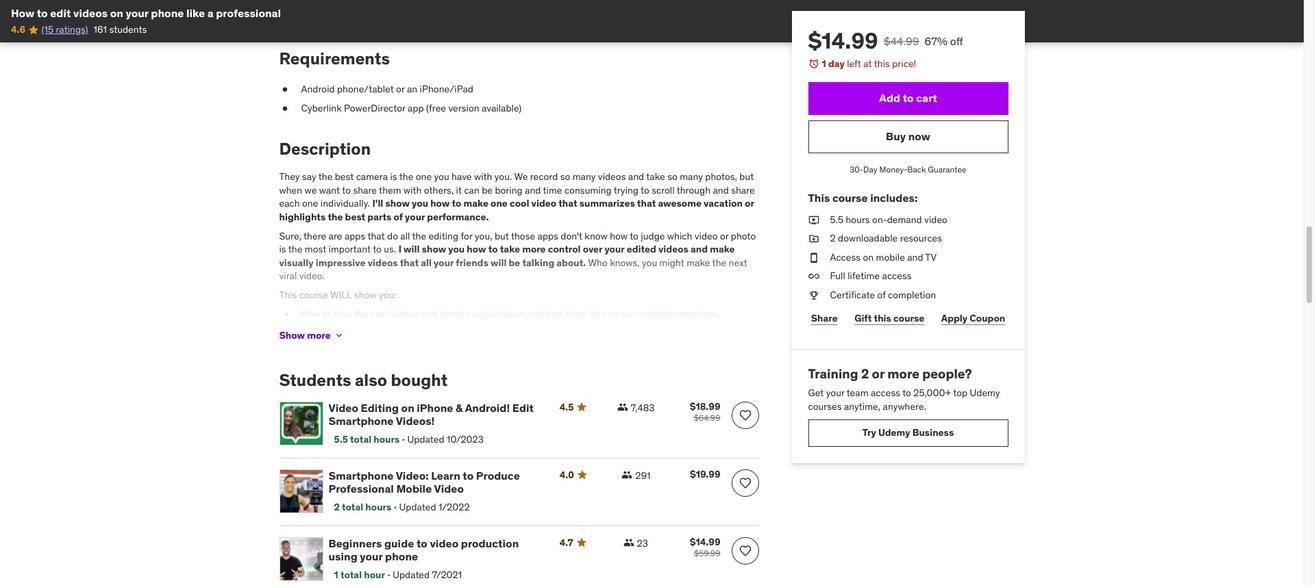 Task type: vqa. For each thing, say whether or not it's contained in the screenshot.
(free
yes



Task type: describe. For each thing, give the bounding box(es) containing it.
2 apps from the left
[[538, 230, 558, 242]]

show more
[[279, 330, 331, 342]]

cart
[[916, 91, 937, 105]]

full lifetime access
[[830, 270, 912, 283]]

those
[[511, 230, 535, 242]]

buy
[[886, 130, 906, 143]]

knows,
[[610, 257, 640, 269]]

to left us.
[[373, 243, 382, 256]]

$18.99
[[690, 401, 721, 413]]

and left photos
[[421, 308, 437, 320]]

5.5 for 5.5 hours on-demand video
[[830, 214, 844, 226]]

1 horizontal spatial will
[[491, 257, 507, 269]]

beginners
[[329, 537, 382, 551]]

7/2021
[[432, 570, 462, 582]]

0 horizontal spatial udemy
[[878, 427, 910, 439]]

the up want
[[318, 171, 333, 183]]

individually.
[[321, 198, 370, 210]]

xsmall image for cyberlink powerdirector app (free version available)
[[279, 102, 290, 115]]

to left scroll
[[641, 184, 649, 197]]

videos inside they say the best camera is the one you have with you. we record so many videos and take so many photos, but when we want to share them with others, it can be boring and time consuming trying to scroll through and share each one individually.
[[598, 171, 626, 183]]

scroll
[[652, 184, 675, 197]]

updated for video
[[399, 502, 436, 514]]

xsmall image left 7,483
[[617, 402, 628, 413]]

most
[[305, 243, 326, 256]]

have
[[452, 171, 472, 183]]

taken
[[501, 308, 525, 320]]

the left editing
[[412, 230, 426, 242]]

you've
[[472, 308, 499, 320]]

anytime,
[[844, 401, 881, 413]]

video inside 'i'll show you how to make one cool video that summarizes that awesome vacation or highlights the best parts of your performance.'
[[531, 198, 556, 210]]

show inside 'i'll show you how to make one cool video that summarizes that awesome vacation or highlights the best parts of your performance.'
[[385, 198, 410, 210]]

to inside training 2 or more people? get your team access to 25,000+ top udemy courses anytime, anywhere.
[[903, 387, 911, 400]]

android!
[[465, 402, 510, 415]]

1 total hour
[[334, 570, 385, 582]]

videos up 161
[[73, 6, 108, 20]]

2 so from the left
[[668, 171, 678, 183]]

requirements
[[279, 48, 390, 70]]

at
[[864, 58, 872, 70]]

beginners guide to video production using your phone link
[[329, 537, 543, 564]]

0 vertical spatial with
[[474, 171, 492, 183]]

or inside 'i'll show you how to make one cool video that summarizes that awesome vacation or highlights the best parts of your performance.'
[[745, 198, 754, 210]]

phone inside beginners guide to video production using your phone
[[385, 550, 418, 564]]

1 for 1 total hour
[[334, 570, 338, 582]]

one inside 'i'll show you how to make one cool video that summarizes that awesome vacation or highlights the best parts of your performance.'
[[491, 198, 508, 210]]

buy now
[[886, 130, 931, 143]]

or up cyberlink powerdirector app (free version available)
[[396, 83, 405, 95]]

vacation
[[704, 198, 743, 210]]

don't
[[561, 230, 582, 242]]

training 2 or more people? get your team access to 25,000+ top udemy courses anytime, anywhere.
[[808, 366, 1000, 413]]

edited
[[627, 243, 656, 256]]

of inside 'i'll show you how to make one cool video that summarizes that awesome vacation or highlights the best parts of your performance.'
[[394, 211, 403, 223]]

powerdirector
[[344, 102, 405, 114]]

your inside 'i'll show you how to make one cool video that summarizes that awesome vacation or highlights the best parts of your performance.'
[[405, 211, 425, 223]]

access on mobile and tv
[[830, 251, 937, 264]]

4.0
[[560, 469, 574, 482]]

who
[[588, 257, 608, 269]]

cyberlink
[[301, 102, 342, 114]]

might
[[660, 257, 684, 269]]

back
[[907, 164, 926, 174]]

smartphone video: learn to produce professional mobile video
[[329, 469, 520, 496]]

say
[[302, 171, 316, 183]]

30-
[[850, 164, 863, 174]]

25,000+
[[914, 387, 951, 400]]

and left turn
[[527, 308, 543, 320]]

how inside i will show you how to take more control over your edited videos and make visually impressive videos that all your friends will be talking about.
[[467, 243, 486, 256]]

price!
[[892, 58, 916, 70]]

to up individually.
[[342, 184, 351, 197]]

1 so from the left
[[560, 171, 570, 183]]

show more button
[[279, 322, 344, 350]]

0 horizontal spatial will
[[404, 243, 420, 256]]

visually
[[279, 257, 314, 269]]

photo
[[731, 230, 756, 242]]

0 horizontal spatial on
[[110, 6, 123, 20]]

4.7
[[560, 537, 573, 550]]

learn
[[431, 469, 460, 483]]

this for this course includes:
[[808, 191, 830, 205]]

produce
[[476, 469, 520, 483]]

make inside who knows, you might make the next viral video.
[[687, 257, 710, 269]]

xsmall image for certificate
[[808, 289, 819, 303]]

you inside 'i'll show you how to make one cool video that summarizes that awesome vacation or highlights the best parts of your performance.'
[[412, 198, 428, 210]]

through
[[677, 184, 711, 197]]

for
[[461, 230, 473, 242]]

try udemy business
[[863, 427, 954, 439]]

you,
[[475, 230, 492, 242]]

all inside i will show you how to take more control over your edited videos and make visually impressive videos that all your friends will be talking about.
[[421, 257, 432, 269]]

hours for mobile
[[365, 502, 391, 514]]

your up students
[[126, 6, 149, 20]]

xsmall image inside the show more button
[[333, 330, 344, 341]]

full
[[830, 270, 846, 283]]

a
[[207, 6, 214, 20]]

0 vertical spatial phone
[[151, 6, 184, 20]]

i
[[399, 243, 402, 256]]

editing
[[429, 230, 459, 242]]

and down record
[[525, 184, 541, 197]]

total for video editing on iphone & android! edit smartphone videos!
[[350, 434, 372, 446]]

all inside 'sure, there are apps that do all the editing for you, but those apps don't know how to judge which video or photo is the most important to us.'
[[400, 230, 410, 242]]

$14.99 for $14.99 $59.99
[[690, 537, 721, 549]]

updated for smartphone
[[407, 434, 444, 446]]

bought
[[391, 370, 448, 391]]

access inside training 2 or more people? get your team access to 25,000+ top udemy courses anytime, anywhere.
[[871, 387, 900, 400]]

videos up might
[[659, 243, 689, 256]]

anywhere.
[[883, 401, 926, 413]]

friends
[[456, 257, 488, 269]]

video.
[[299, 270, 325, 283]]

team
[[847, 387, 869, 400]]

1 apps from the left
[[345, 230, 365, 242]]

that down scroll
[[637, 198, 656, 210]]

be inside i will show you how to take more control over your edited videos and make visually impressive videos that all your friends will be talking about.
[[509, 257, 520, 269]]

1 horizontal spatial of
[[877, 289, 886, 301]]

video editing on iphone & android! edit smartphone videos!
[[329, 402, 534, 428]]

to inside 'i'll show you how to make one cool video that summarizes that awesome vacation or highlights the best parts of your performance.'
[[452, 198, 461, 210]]

take inside i will show you how to take more control over your edited videos and make visually impressive videos that all your friends will be talking about.
[[500, 243, 520, 256]]

android phone/tablet or an iphone/ipad
[[301, 83, 473, 95]]

0 vertical spatial access
[[882, 270, 912, 283]]

day
[[863, 164, 878, 174]]

1 this from the top
[[874, 58, 890, 70]]

make inside 'i'll show you how to make one cool video that summarizes that awesome vacation or highlights the best parts of your performance.'
[[464, 198, 489, 210]]

show inside i will show you how to take more control over your edited videos and make visually impressive videos that all your friends will be talking about.
[[422, 243, 446, 256]]

smartphone video: learn to produce professional mobile video link
[[329, 469, 543, 496]]

it
[[456, 184, 462, 197]]

trying
[[614, 184, 639, 197]]

eye-
[[621, 308, 640, 320]]

to inside this course will show you: how to take the cool videos and photos you've taken and turn them into an eye-catching montage.
[[323, 308, 331, 320]]

using
[[329, 550, 357, 564]]

video:
[[396, 469, 429, 483]]

app
[[408, 102, 424, 114]]

make inside i will show you how to take more control over your edited videos and make visually impressive videos that all your friends will be talking about.
[[710, 243, 735, 256]]

share
[[811, 313, 838, 325]]

your up knows,
[[605, 243, 625, 256]]

the right the camera
[[399, 171, 413, 183]]

video inside video editing on iphone & android! edit smartphone videos!
[[329, 402, 358, 415]]

this course includes:
[[808, 191, 918, 205]]

your inside beginners guide to video production using your phone
[[360, 550, 383, 564]]

phone/tablet
[[337, 83, 394, 95]]

guarantee
[[928, 164, 967, 174]]

on inside video editing on iphone & android! edit smartphone videos!
[[401, 402, 414, 415]]

ratings)
[[56, 24, 88, 36]]

to inside beginners guide to video production using your phone
[[417, 537, 428, 551]]

updated 1/2022
[[399, 502, 470, 514]]

total for smartphone video: learn to produce professional mobile video
[[342, 502, 363, 514]]

them inside they say the best camera is the one you have with you. we record so many videos and take so many photos, but when we want to share them with others, it can be boring and time consuming trying to scroll through and share each one individually.
[[379, 184, 401, 197]]

xsmall image for 2
[[808, 232, 819, 246]]

photos
[[440, 308, 469, 320]]

show inside this course will show you: how to take the cool videos and photos you've taken and turn them into an eye-catching montage.
[[354, 289, 377, 302]]

to inside 'smartphone video: learn to produce professional mobile video'
[[463, 469, 474, 483]]

more inside the show more button
[[307, 330, 331, 342]]

do
[[387, 230, 398, 242]]

us.
[[384, 243, 396, 256]]

i will show you how to take more control over your edited videos and make visually impressive videos that all your friends will be talking about.
[[279, 243, 735, 269]]

turn
[[545, 308, 563, 320]]

udemy inside training 2 or more people? get your team access to 25,000+ top udemy courses anytime, anywhere.
[[970, 387, 1000, 400]]

certificate of completion
[[830, 289, 936, 301]]

available)
[[482, 102, 522, 114]]

2 this from the top
[[874, 313, 891, 325]]

$59.99
[[694, 549, 721, 559]]

updated 10/2023
[[407, 434, 484, 446]]

awesome
[[658, 198, 702, 210]]

gift this course link
[[852, 305, 928, 333]]

more inside training 2 or more people? get your team access to 25,000+ top udemy courses anytime, anywhere.
[[888, 366, 920, 382]]

which
[[667, 230, 692, 242]]

wishlist image for video editing on iphone & android! edit smartphone videos!
[[738, 409, 752, 423]]

2 share from the left
[[731, 184, 755, 197]]

(15 ratings)
[[42, 24, 88, 36]]

sure,
[[279, 230, 302, 242]]

xsmall image for access
[[808, 251, 819, 265]]

to up edited
[[630, 230, 639, 242]]

your inside training 2 or more people? get your team access to 25,000+ top udemy courses anytime, anywhere.
[[826, 387, 845, 400]]

0 horizontal spatial how
[[11, 6, 34, 20]]

that down time
[[559, 198, 577, 210]]



Task type: locate. For each thing, give the bounding box(es) containing it.
sure, there are apps that do all the editing for you, but those apps don't know how to judge which video or photo is the most important to us.
[[279, 230, 756, 256]]

updated down videos!
[[407, 434, 444, 446]]

1 vertical spatial but
[[495, 230, 509, 242]]

xsmall image
[[279, 83, 290, 97], [279, 102, 290, 115], [333, 330, 344, 341], [622, 470, 633, 481]]

the left next
[[712, 257, 727, 269]]

0 horizontal spatial be
[[482, 184, 493, 197]]

all
[[400, 230, 410, 242], [421, 257, 432, 269]]

1 for 1 day left at this price!
[[822, 58, 826, 70]]

0 vertical spatial on
[[110, 6, 123, 20]]

1 horizontal spatial with
[[474, 171, 492, 183]]

1 horizontal spatial video
[[434, 483, 464, 496]]

be down 'sure, there are apps that do all the editing for you, but those apps don't know how to judge which video or photo is the most important to us.'
[[509, 257, 520, 269]]

students
[[279, 370, 351, 391]]

on left iphone
[[401, 402, 414, 415]]

they
[[279, 171, 300, 183]]

you inside they say the best camera is the one you have with you. we record so many videos and take so many photos, but when we want to share them with others, it can be boring and time consuming trying to scroll through and share each one individually.
[[434, 171, 449, 183]]

also
[[355, 370, 387, 391]]

or inside training 2 or more people? get your team access to 25,000+ top udemy courses anytime, anywhere.
[[872, 366, 885, 382]]

2 total hours
[[334, 502, 391, 514]]

the inside who knows, you might make the next viral video.
[[712, 257, 727, 269]]

or inside 'sure, there are apps that do all the editing for you, but those apps don't know how to judge which video or photo is the most important to us.'
[[720, 230, 729, 242]]

consuming
[[565, 184, 612, 197]]

an inside this course will show you: how to take the cool videos and photos you've taken and turn them into an eye-catching montage.
[[608, 308, 619, 320]]

0 vertical spatial updated
[[407, 434, 444, 446]]

best down individually.
[[345, 211, 365, 223]]

how up 4.6
[[11, 6, 34, 20]]

total for beginners guide to video production using your phone
[[341, 570, 362, 582]]

1 vertical spatial more
[[307, 330, 331, 342]]

is inside they say the best camera is the one you have with you. we record so many videos and take so many photos, but when we want to share them with others, it can be boring and time consuming trying to scroll through and share each one individually.
[[390, 171, 397, 183]]

all right do
[[400, 230, 410, 242]]

0 vertical spatial of
[[394, 211, 403, 223]]

5.5
[[830, 214, 844, 226], [334, 434, 348, 446]]

2 up access
[[830, 232, 836, 245]]

xsmall image right show more
[[333, 330, 344, 341]]

0 horizontal spatial show
[[354, 289, 377, 302]]

1 horizontal spatial on
[[401, 402, 414, 415]]

2 for 2 total hours
[[334, 502, 340, 514]]

and down photos,
[[713, 184, 729, 197]]

android
[[301, 83, 335, 95]]

access
[[830, 251, 861, 264]]

1 horizontal spatial how
[[467, 243, 486, 256]]

0 vertical spatial show
[[385, 198, 410, 210]]

xsmall image left downloadable
[[808, 232, 819, 246]]

2 horizontal spatial how
[[610, 230, 628, 242]]

to inside button
[[903, 91, 914, 105]]

alarm image
[[808, 58, 819, 69]]

291
[[635, 470, 651, 482]]

we
[[305, 184, 317, 197]]

be right can
[[482, 184, 493, 197]]

0 vertical spatial hours
[[846, 214, 870, 226]]

certificate
[[830, 289, 875, 301]]

videos down you:
[[391, 308, 419, 320]]

udemy
[[970, 387, 1000, 400], [878, 427, 910, 439]]

want
[[319, 184, 340, 197]]

record
[[530, 171, 558, 183]]

videos inside this course will show you: how to take the cool videos and photos you've taken and turn them into an eye-catching montage.
[[391, 308, 419, 320]]

how inside this course will show you: how to take the cool videos and photos you've taken and turn them into an eye-catching montage.
[[301, 308, 320, 320]]

description
[[279, 139, 371, 160]]

1 horizontal spatial is
[[390, 171, 397, 183]]

course for will
[[299, 289, 328, 302]]

will right i
[[404, 243, 420, 256]]

is inside 'sure, there are apps that do all the editing for you, but those apps don't know how to judge which video or photo is the most important to us.'
[[279, 243, 286, 256]]

$44.99
[[884, 34, 919, 48]]

$14.99 for $14.99 $44.99 67% off
[[808, 27, 878, 55]]

1 horizontal spatial how
[[301, 308, 320, 320]]

0 vertical spatial all
[[400, 230, 410, 242]]

is right the camera
[[390, 171, 397, 183]]

0 vertical spatial this
[[808, 191, 830, 205]]

0 vertical spatial best
[[335, 171, 354, 183]]

1 horizontal spatial phone
[[385, 550, 418, 564]]

1 horizontal spatial more
[[522, 243, 546, 256]]

video up 1/2022
[[434, 483, 464, 496]]

and down which
[[691, 243, 708, 256]]

cool down boring
[[510, 198, 529, 210]]

total down using
[[341, 570, 362, 582]]

1 day left at this price!
[[822, 58, 916, 70]]

them
[[379, 184, 401, 197], [565, 308, 587, 320]]

them left into
[[565, 308, 587, 320]]

more right the show
[[307, 330, 331, 342]]

with up can
[[474, 171, 492, 183]]

that inside 'sure, there are apps that do all the editing for you, but those apps don't know how to judge which video or photo is the most important to us.'
[[368, 230, 385, 242]]

access down mobile
[[882, 270, 912, 283]]

smartphone inside 'smartphone video: learn to produce professional mobile video'
[[329, 469, 394, 483]]

2 vertical spatial course
[[894, 313, 925, 325]]

2 vertical spatial hours
[[365, 502, 391, 514]]

courses
[[808, 401, 842, 413]]

one down boring
[[491, 198, 508, 210]]

videos down us.
[[368, 257, 398, 269]]

0 vertical spatial an
[[407, 83, 417, 95]]

&
[[456, 402, 463, 415]]

this inside this course will show you: how to take the cool videos and photos you've taken and turn them into an eye-catching montage.
[[279, 289, 297, 302]]

best inside they say the best camera is the one you have with you. we record so many videos and take so many photos, but when we want to share them with others, it can be boring and time consuming trying to scroll through and share each one individually.
[[335, 171, 354, 183]]

1 vertical spatial show
[[422, 243, 446, 256]]

xsmall image for 5.5
[[808, 214, 819, 227]]

smartphone inside video editing on iphone & android! edit smartphone videos!
[[329, 415, 394, 428]]

of
[[394, 211, 403, 223], [877, 289, 886, 301]]

or left photo
[[720, 230, 729, 242]]

to up (15
[[37, 6, 48, 20]]

try
[[863, 427, 876, 439]]

the inside this course will show you: how to take the cool videos and photos you've taken and turn them into an eye-catching montage.
[[354, 308, 369, 320]]

xsmall image left 23
[[623, 538, 634, 549]]

many up consuming
[[573, 171, 596, 183]]

2 horizontal spatial take
[[646, 171, 665, 183]]

best up want
[[335, 171, 354, 183]]

1 horizontal spatial $14.99
[[808, 27, 878, 55]]

2 horizontal spatial on
[[863, 251, 874, 264]]

but right you,
[[495, 230, 509, 242]]

0 horizontal spatial so
[[560, 171, 570, 183]]

your right parts
[[405, 211, 425, 223]]

make down can
[[464, 198, 489, 210]]

updated down beginners guide to video production using your phone
[[393, 570, 430, 582]]

wishlist image
[[738, 409, 752, 423], [738, 477, 752, 491]]

your up courses
[[826, 387, 845, 400]]

smartphone
[[329, 415, 394, 428], [329, 469, 394, 483]]

highlights
[[279, 211, 326, 223]]

videos up trying
[[598, 171, 626, 183]]

on down downloadable
[[863, 251, 874, 264]]

1 vertical spatial how
[[610, 230, 628, 242]]

xsmall image for android phone/tablet or an iphone/ipad
[[279, 83, 290, 97]]

how down others,
[[430, 198, 450, 210]]

course for includes:
[[833, 191, 868, 205]]

xsmall image for 291
[[622, 470, 633, 481]]

wishlist image right "$64.99"
[[738, 409, 752, 423]]

1 vertical spatial 2
[[861, 366, 869, 382]]

1 horizontal spatial be
[[509, 257, 520, 269]]

updated
[[407, 434, 444, 446], [399, 502, 436, 514], [393, 570, 430, 582]]

next
[[729, 257, 747, 269]]

training
[[808, 366, 858, 382]]

1 vertical spatial 5.5
[[334, 434, 348, 446]]

1
[[822, 58, 826, 70], [334, 570, 338, 582]]

1 horizontal spatial show
[[385, 198, 410, 210]]

2 down professional at the bottom left of page
[[334, 502, 340, 514]]

updated for phone
[[393, 570, 430, 582]]

1 right the alarm image at top right
[[822, 58, 826, 70]]

0 horizontal spatial but
[[495, 230, 509, 242]]

2 horizontal spatial 2
[[861, 366, 869, 382]]

on
[[110, 6, 123, 20], [863, 251, 874, 264], [401, 402, 414, 415]]

camera
[[356, 171, 388, 183]]

0 vertical spatial make
[[464, 198, 489, 210]]

how inside 'sure, there are apps that do all the editing for you, but those apps don't know how to judge which video or photo is the most important to us.'
[[610, 230, 628, 242]]

take
[[646, 171, 665, 183], [500, 243, 520, 256], [333, 308, 352, 320]]

hours down the editing
[[374, 434, 400, 446]]

1 vertical spatial course
[[299, 289, 328, 302]]

is down sure,
[[279, 243, 286, 256]]

but inside they say the best camera is the one you have with you. we record so many videos and take so many photos, but when we want to share them with others, it can be boring and time consuming trying to scroll through and share each one individually.
[[740, 171, 754, 183]]

2 vertical spatial take
[[333, 308, 352, 320]]

0 horizontal spatial $14.99
[[690, 537, 721, 549]]

who knows, you might make the next viral video.
[[279, 257, 747, 283]]

cool inside this course will show you: how to take the cool videos and photos you've taken and turn them into an eye-catching montage.
[[371, 308, 389, 320]]

buy now button
[[808, 120, 1008, 153]]

the up visually
[[288, 243, 302, 256]]

apps
[[345, 230, 365, 242], [538, 230, 558, 242]]

0 horizontal spatial of
[[394, 211, 403, 223]]

this for this course will show you: how to take the cool videos and photos you've taken and turn them into an eye-catching montage.
[[279, 289, 297, 302]]

2 vertical spatial how
[[467, 243, 486, 256]]

money-
[[880, 164, 907, 174]]

that down i
[[400, 257, 419, 269]]

0 horizontal spatial video
[[329, 402, 358, 415]]

course down completion
[[894, 313, 925, 325]]

your
[[126, 6, 149, 20], [405, 211, 425, 223], [605, 243, 625, 256], [434, 257, 454, 269], [826, 387, 845, 400], [360, 550, 383, 564]]

of down full lifetime access at top right
[[877, 289, 886, 301]]

0 horizontal spatial phone
[[151, 6, 184, 20]]

xsmall image
[[808, 214, 819, 227], [808, 232, 819, 246], [808, 251, 819, 265], [808, 270, 819, 284], [808, 289, 819, 303], [617, 402, 628, 413], [623, 538, 634, 549]]

0 horizontal spatial is
[[279, 243, 286, 256]]

2 wishlist image from the top
[[738, 477, 752, 491]]

wishlist image right the $19.99
[[738, 477, 752, 491]]

take inside this course will show you: how to take the cool videos and photos you've taken and turn them into an eye-catching montage.
[[333, 308, 352, 320]]

how inside 'i'll show you how to make one cool video that summarizes that awesome vacation or highlights the best parts of your performance.'
[[430, 198, 450, 210]]

be
[[482, 184, 493, 197], [509, 257, 520, 269]]

and left tv
[[907, 251, 923, 264]]

edit
[[50, 6, 71, 20]]

udemy right top at the right of page
[[970, 387, 1000, 400]]

how
[[11, 6, 34, 20], [301, 308, 320, 320]]

to left cart
[[903, 91, 914, 105]]

0 vertical spatial $14.99
[[808, 27, 878, 55]]

1 vertical spatial how
[[301, 308, 320, 320]]

best inside 'i'll show you how to make one cool video that summarizes that awesome vacation or highlights the best parts of your performance.'
[[345, 211, 365, 223]]

how right 'know'
[[610, 230, 628, 242]]

0 vertical spatial 2
[[830, 232, 836, 245]]

and inside i will show you how to take more control over your edited videos and make visually impressive videos that all your friends will be talking about.
[[691, 243, 708, 256]]

(15
[[42, 24, 54, 36]]

apply
[[941, 313, 968, 325]]

1 horizontal spatial share
[[731, 184, 755, 197]]

so up time
[[560, 171, 570, 183]]

an
[[407, 83, 417, 95], [608, 308, 619, 320]]

be inside they say the best camera is the one you have with you. we record so many videos and take so many photos, but when we want to share them with others, it can be boring and time consuming trying to scroll through and share each one individually.
[[482, 184, 493, 197]]

professional
[[329, 483, 394, 496]]

2 vertical spatial show
[[354, 289, 377, 302]]

1 vertical spatial access
[[871, 387, 900, 400]]

about.
[[557, 257, 586, 269]]

show right i'll
[[385, 198, 410, 210]]

0 horizontal spatial one
[[302, 198, 318, 210]]

2 vertical spatial on
[[401, 402, 414, 415]]

to
[[37, 6, 48, 20], [903, 91, 914, 105], [342, 184, 351, 197], [641, 184, 649, 197], [452, 198, 461, 210], [630, 230, 639, 242], [373, 243, 382, 256], [488, 243, 498, 256], [323, 308, 331, 320], [903, 387, 911, 400], [463, 469, 474, 483], [417, 537, 428, 551]]

you:
[[379, 289, 396, 302]]

smartphone up 5.5 total hours
[[329, 415, 394, 428]]

0 vertical spatial be
[[482, 184, 493, 197]]

$64.99
[[694, 413, 721, 424]]

take down will
[[333, 308, 352, 320]]

5.5 up professional at the bottom left of page
[[334, 434, 348, 446]]

0 horizontal spatial this
[[279, 289, 297, 302]]

0 horizontal spatial cool
[[371, 308, 389, 320]]

1 vertical spatial video
[[434, 483, 464, 496]]

cool inside 'i'll show you how to make one cool video that summarizes that awesome vacation or highlights the best parts of your performance.'
[[510, 198, 529, 210]]

1 horizontal spatial take
[[500, 243, 520, 256]]

show down editing
[[422, 243, 446, 256]]

how up friends
[[467, 243, 486, 256]]

hours down professional at the bottom left of page
[[365, 502, 391, 514]]

2 horizontal spatial one
[[491, 198, 508, 210]]

take down those at the left top of page
[[500, 243, 520, 256]]

to right learn
[[463, 469, 474, 483]]

show
[[279, 330, 305, 342]]

them inside this course will show you: how to take the cool videos and photos you've taken and turn them into an eye-catching montage.
[[565, 308, 587, 320]]

an right into
[[608, 308, 619, 320]]

7,483
[[631, 402, 655, 415]]

1 vertical spatial updated
[[399, 502, 436, 514]]

2 vertical spatial more
[[888, 366, 920, 382]]

video up the resources
[[924, 214, 948, 226]]

2 smartphone from the top
[[329, 469, 394, 483]]

photos,
[[705, 171, 737, 183]]

video inside beginners guide to video production using your phone
[[430, 537, 459, 551]]

1 horizontal spatial 1
[[822, 58, 826, 70]]

hours up downloadable
[[846, 214, 870, 226]]

over
[[583, 243, 603, 256]]

1 vertical spatial with
[[404, 184, 422, 197]]

xsmall image for full
[[808, 270, 819, 284]]

and up trying
[[628, 171, 644, 183]]

now
[[908, 130, 931, 143]]

students
[[109, 24, 147, 36]]

0 vertical spatial them
[[379, 184, 401, 197]]

add to cart button
[[808, 82, 1008, 115]]

1 vertical spatial an
[[608, 308, 619, 320]]

2 many from the left
[[680, 171, 703, 183]]

important
[[329, 243, 371, 256]]

each
[[279, 198, 300, 210]]

1 down using
[[334, 570, 338, 582]]

you down edited
[[642, 257, 657, 269]]

23
[[637, 538, 648, 550]]

video editing on iphone & android! edit smartphone videos! link
[[329, 402, 543, 429]]

1 vertical spatial best
[[345, 211, 365, 223]]

but right photos,
[[740, 171, 754, 183]]

beginners guide to video production using your phone
[[329, 537, 519, 564]]

1 horizontal spatial but
[[740, 171, 754, 183]]

0 vertical spatial but
[[740, 171, 754, 183]]

we
[[514, 171, 528, 183]]

1 horizontal spatial them
[[565, 308, 587, 320]]

cyberlink powerdirector app (free version available)
[[301, 102, 522, 114]]

left
[[847, 58, 861, 70]]

i'll
[[372, 198, 383, 210]]

video right which
[[695, 230, 718, 242]]

more inside i will show you how to take more control over your edited videos and make visually impressive videos that all your friends will be talking about.
[[522, 243, 546, 256]]

share down the camera
[[353, 184, 377, 197]]

2 horizontal spatial course
[[894, 313, 925, 325]]

that inside i will show you how to take more control over your edited videos and make visually impressive videos that all your friends will be talking about.
[[400, 257, 419, 269]]

access
[[882, 270, 912, 283], [871, 387, 900, 400]]

gift this course
[[855, 313, 925, 325]]

xsmall image up share
[[808, 289, 819, 303]]

make right might
[[687, 257, 710, 269]]

udemy right try
[[878, 427, 910, 439]]

total
[[350, 434, 372, 446], [342, 502, 363, 514], [341, 570, 362, 582]]

$18.99 $64.99
[[690, 401, 721, 424]]

course inside this course will show you: how to take the cool videos and photos you've taken and turn them into an eye-catching montage.
[[299, 289, 328, 302]]

5.5 hours on-demand video
[[830, 214, 948, 226]]

you inside who knows, you might make the next viral video.
[[642, 257, 657, 269]]

0 vertical spatial how
[[11, 6, 34, 20]]

xsmall image left cyberlink
[[279, 102, 290, 115]]

your up hour
[[360, 550, 383, 564]]

0 horizontal spatial with
[[404, 184, 422, 197]]

0 horizontal spatial take
[[333, 308, 352, 320]]

cool down you:
[[371, 308, 389, 320]]

get
[[808, 387, 824, 400]]

xsmall image left android
[[279, 83, 290, 97]]

time
[[543, 184, 562, 197]]

1 vertical spatial this
[[874, 313, 891, 325]]

0 vertical spatial video
[[329, 402, 358, 415]]

hours
[[846, 214, 870, 226], [374, 434, 400, 446], [365, 502, 391, 514]]

to inside i will show you how to take more control over your edited videos and make visually impressive videos that all your friends will be talking about.
[[488, 243, 498, 256]]

0 horizontal spatial 2
[[334, 502, 340, 514]]

video inside 'sure, there are apps that do all the editing for you, but those apps don't know how to judge which video or photo is the most important to us.'
[[695, 230, 718, 242]]

1 share from the left
[[353, 184, 377, 197]]

0 vertical spatial how
[[430, 198, 450, 210]]

0 vertical spatial course
[[833, 191, 868, 205]]

you inside i will show you how to take more control over your edited videos and make visually impressive videos that all your friends will be talking about.
[[448, 243, 465, 256]]

1 vertical spatial this
[[279, 289, 297, 302]]

add to cart
[[879, 91, 937, 105]]

to up "anywhere."
[[903, 387, 911, 400]]

apps up important
[[345, 230, 365, 242]]

xsmall image down 'this course includes:'
[[808, 214, 819, 227]]

you
[[434, 171, 449, 183], [412, 198, 428, 210], [448, 243, 465, 256], [642, 257, 657, 269]]

1 vertical spatial them
[[565, 308, 587, 320]]

hours for edit
[[374, 434, 400, 446]]

1 many from the left
[[573, 171, 596, 183]]

5.5 for 5.5 total hours
[[334, 434, 348, 446]]

1 smartphone from the top
[[329, 415, 394, 428]]

you down others,
[[412, 198, 428, 210]]

course down video.
[[299, 289, 328, 302]]

video inside 'smartphone video: learn to produce professional mobile video'
[[434, 483, 464, 496]]

2 inside training 2 or more people? get your team access to 25,000+ top udemy courses anytime, anywhere.
[[861, 366, 869, 382]]

0 horizontal spatial course
[[299, 289, 328, 302]]

1 horizontal spatial this
[[808, 191, 830, 205]]

0 vertical spatial will
[[404, 243, 420, 256]]

your down editing
[[434, 257, 454, 269]]

resources
[[900, 232, 942, 245]]

one down we
[[302, 198, 318, 210]]

1 horizontal spatial udemy
[[970, 387, 1000, 400]]

xsmall image left access
[[808, 251, 819, 265]]

take up scroll
[[646, 171, 665, 183]]

0 vertical spatial take
[[646, 171, 665, 183]]

wishlist image for smartphone video: learn to produce professional mobile video
[[738, 477, 752, 491]]

includes:
[[870, 191, 918, 205]]

take inside they say the best camera is the one you have with you. we record so many videos and take so many photos, but when we want to share them with others, it can be boring and time consuming trying to scroll through and share each one individually.
[[646, 171, 665, 183]]

0 vertical spatial smartphone
[[329, 415, 394, 428]]

that left do
[[368, 230, 385, 242]]

course down 30-
[[833, 191, 868, 205]]

$14.99 $59.99
[[690, 537, 721, 559]]

1 vertical spatial 1
[[334, 570, 338, 582]]

share up the vacation
[[731, 184, 755, 197]]

1 vertical spatial phone
[[385, 550, 418, 564]]

1 horizontal spatial 2
[[830, 232, 836, 245]]

wishlist image
[[738, 545, 752, 558]]

updated down mobile at bottom left
[[399, 502, 436, 514]]

1 vertical spatial wishlist image
[[738, 477, 752, 491]]

try udemy business link
[[808, 420, 1008, 447]]

1 vertical spatial total
[[342, 502, 363, 514]]

2 vertical spatial total
[[341, 570, 362, 582]]

$14.99 up "day"
[[808, 27, 878, 55]]

1 vertical spatial is
[[279, 243, 286, 256]]

apply coupon
[[941, 313, 1005, 325]]

the inside 'i'll show you how to make one cool video that summarizes that awesome vacation or highlights the best parts of your performance.'
[[328, 211, 343, 223]]

1 horizontal spatial one
[[416, 171, 432, 183]]

parts
[[368, 211, 392, 223]]

1 vertical spatial will
[[491, 257, 507, 269]]

this right at at the top right of the page
[[874, 58, 890, 70]]

2 for 2 downloadable resources
[[830, 232, 836, 245]]

1 wishlist image from the top
[[738, 409, 752, 423]]

but inside 'sure, there are apps that do all the editing for you, but those apps don't know how to judge which video or photo is the most important to us.'
[[495, 230, 509, 242]]



